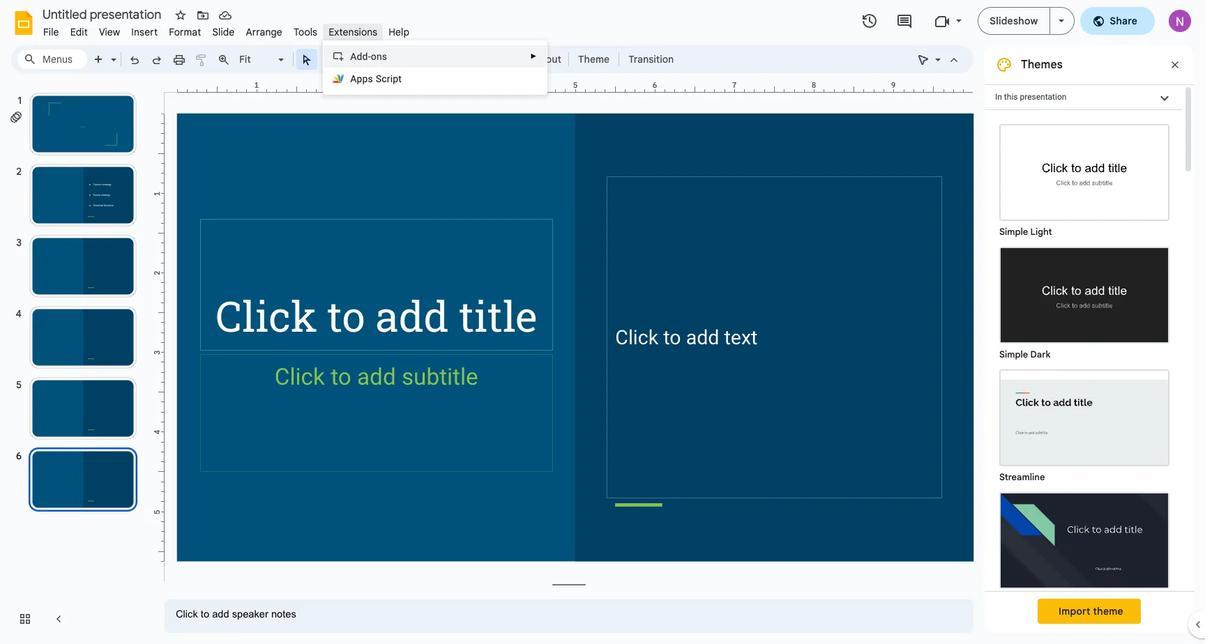 Task type: describe. For each thing, give the bounding box(es) containing it.
new slide with layout image
[[107, 50, 117, 55]]

presentation
[[1020, 92, 1067, 102]]

Simple Light radio
[[993, 117, 1177, 645]]

a
[[350, 51, 357, 62]]

theme button
[[572, 49, 616, 70]]

menu bar inside menu bar "banner"
[[38, 18, 415, 41]]

slideshow
[[990, 15, 1039, 27]]

Focus radio
[[993, 486, 1177, 608]]

mode and view toolbar
[[913, 45, 966, 73]]

in
[[996, 92, 1003, 102]]

apps script
[[350, 73, 402, 84]]

format menu item
[[163, 24, 207, 40]]

start slideshow (⌘+enter) image
[[1059, 20, 1064, 22]]

slideshow button
[[978, 7, 1050, 35]]

themes application
[[0, 0, 1206, 645]]

dark
[[1031, 349, 1051, 361]]

live pointer settings image
[[932, 50, 941, 55]]

layout button
[[526, 49, 566, 70]]

apps
[[350, 73, 373, 84]]

import theme
[[1059, 606, 1124, 618]]

arrange menu item
[[240, 24, 288, 40]]

arrange
[[246, 26, 283, 38]]

theme
[[1094, 606, 1124, 618]]

simple light
[[1000, 226, 1053, 238]]

help
[[389, 26, 410, 38]]

option group inside themes section
[[985, 110, 1183, 645]]

share button
[[1080, 7, 1155, 35]]

light
[[1031, 226, 1053, 238]]

themes section
[[985, 45, 1194, 645]]

in this presentation
[[996, 92, 1067, 102]]

transition button
[[622, 49, 680, 70]]

navigation inside themes application
[[0, 79, 153, 645]]

theme
[[578, 53, 610, 66]]

tools menu item
[[288, 24, 323, 40]]

Simple Dark radio
[[993, 240, 1177, 363]]

main toolbar
[[50, 0, 681, 617]]

streamline
[[1000, 472, 1046, 484]]

slide menu item
[[207, 24, 240, 40]]

tools
[[294, 26, 318, 38]]

Streamline radio
[[993, 363, 1177, 486]]



Task type: locate. For each thing, give the bounding box(es) containing it.
simple dark
[[1000, 349, 1051, 361]]

option group containing simple light
[[985, 110, 1183, 645]]

insert menu item
[[126, 24, 163, 40]]

focus image
[[1001, 494, 1169, 588]]

simple
[[1000, 226, 1029, 238], [1000, 349, 1029, 361]]

simple left "light"
[[1000, 226, 1029, 238]]

dd-
[[357, 51, 371, 62]]

share
[[1110, 15, 1138, 27]]

Zoom text field
[[237, 50, 276, 69]]

menu inside themes application
[[323, 40, 548, 95]]

transition
[[629, 53, 674, 66]]

file
[[43, 26, 59, 38]]

view
[[99, 26, 120, 38]]

Menus field
[[17, 50, 87, 69]]

►
[[530, 52, 537, 60]]

1 simple from the top
[[1000, 226, 1029, 238]]

ons
[[371, 51, 387, 62]]

import theme button
[[1038, 599, 1141, 624]]

apps script e element
[[350, 73, 406, 84]]

Zoom field
[[235, 50, 290, 70]]

themes
[[1021, 58, 1063, 72]]

menu containing a
[[323, 40, 548, 95]]

edit
[[70, 26, 88, 38]]

Star checkbox
[[171, 6, 190, 25]]

menu
[[323, 40, 548, 95]]

import
[[1059, 606, 1091, 618]]

edit menu item
[[65, 24, 93, 40]]

this
[[1005, 92, 1018, 102]]

navigation
[[0, 79, 153, 645]]

slide
[[212, 26, 235, 38]]

2 simple from the top
[[1000, 349, 1029, 361]]

a dd-ons
[[350, 51, 387, 62]]

file menu item
[[38, 24, 65, 40]]

format
[[169, 26, 201, 38]]

1 vertical spatial simple
[[1000, 349, 1029, 361]]

simple for simple dark
[[1000, 349, 1029, 361]]

simple for simple light
[[1000, 226, 1029, 238]]

extensions menu item
[[323, 24, 383, 40]]

menu bar banner
[[0, 0, 1206, 645]]

menu bar
[[38, 18, 415, 41]]

help menu item
[[383, 24, 415, 40]]

view menu item
[[93, 24, 126, 40]]

add-ons a element
[[350, 51, 392, 62]]

simple left dark
[[1000, 349, 1029, 361]]

Rename text field
[[38, 6, 170, 22]]

0 vertical spatial simple
[[1000, 226, 1029, 238]]

insert
[[131, 26, 158, 38]]

in this presentation tab
[[985, 84, 1183, 110]]

extensions
[[329, 26, 378, 38]]

menu bar containing file
[[38, 18, 415, 41]]

script
[[376, 73, 402, 84]]

layout
[[530, 53, 562, 66]]

option group
[[985, 110, 1183, 645]]



Task type: vqa. For each thing, say whether or not it's contained in the screenshot.
menu bar in the Menu bar banner
yes



